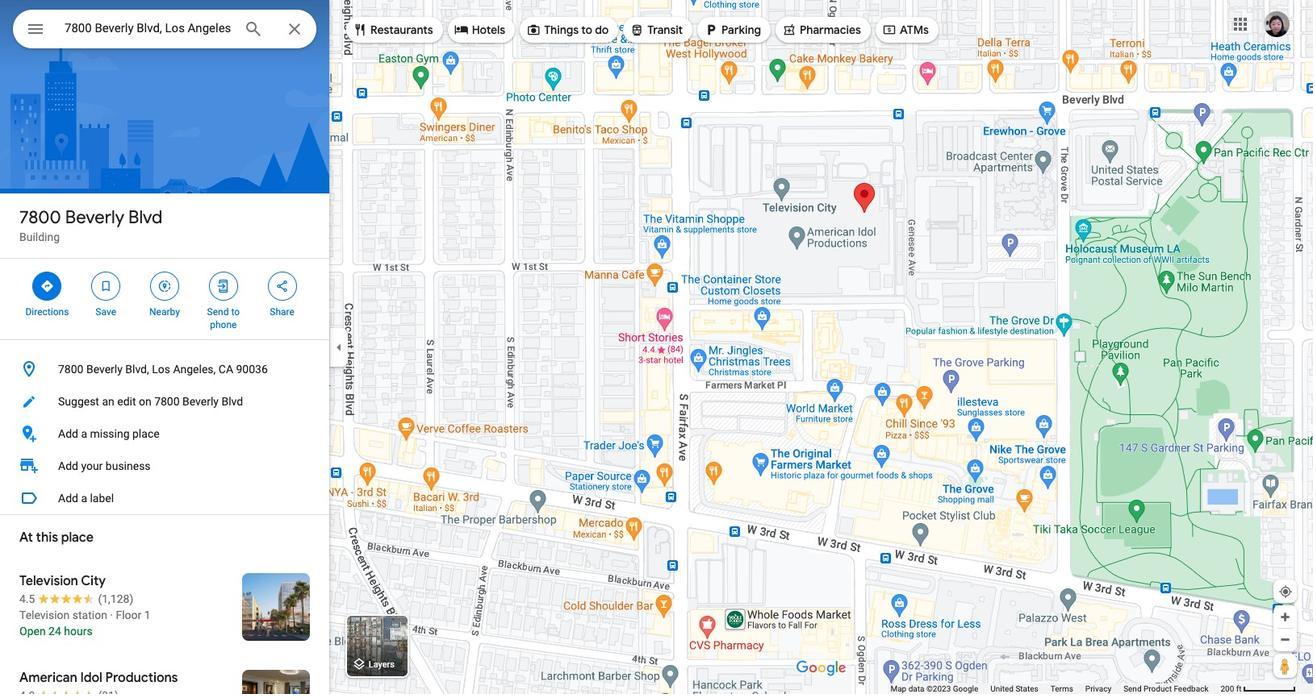 Task type: describe. For each thing, give the bounding box(es) containing it.
©2023
[[926, 685, 951, 694]]

 restaurants
[[353, 21, 433, 39]]

zoom out image
[[1279, 634, 1291, 646]]

phone
[[210, 320, 237, 331]]

(1,128)
[[98, 593, 133, 606]]

at
[[19, 530, 33, 546]]


[[275, 278, 289, 295]]

map data ©2023 google
[[891, 685, 978, 694]]

an
[[102, 395, 114, 408]]

idol
[[80, 671, 102, 687]]

google maps element
[[0, 0, 1313, 695]]

blvd inside the 7800 beverly blvd building
[[128, 207, 162, 229]]

none field inside "7800 beverly blvd, los angeles, ca 90036" field
[[65, 19, 231, 38]]

a for missing
[[81, 428, 87, 441]]


[[157, 278, 172, 295]]

add a label
[[58, 492, 114, 505]]

map
[[891, 685, 907, 694]]

add your business link
[[0, 450, 329, 483]]

200 ft button
[[1221, 685, 1296, 694]]

privacy
[[1085, 685, 1111, 694]]

suggest
[[58, 395, 99, 408]]

send product feedback
[[1124, 685, 1209, 694]]

7800 beverly blvd, los angeles, ca 90036 button
[[0, 354, 329, 386]]

actions for 7800 beverly blvd region
[[0, 259, 329, 340]]

ca
[[219, 363, 233, 376]]

label
[[90, 492, 114, 505]]

transit
[[648, 23, 683, 37]]

television city
[[19, 574, 106, 590]]

data
[[909, 685, 924, 694]]

ft
[[1236, 685, 1242, 694]]

 button
[[13, 10, 58, 52]]

200 ft
[[1221, 685, 1242, 694]]

2 vertical spatial beverly
[[182, 395, 219, 408]]

add a missing place
[[58, 428, 160, 441]]

add your business
[[58, 460, 151, 473]]

200
[[1221, 685, 1234, 694]]

on
[[139, 395, 151, 408]]

to inside "send to phone"
[[231, 307, 240, 318]]

parking
[[722, 23, 761, 37]]

television for television city
[[19, 574, 78, 590]]

your
[[81, 460, 103, 473]]

 things to do
[[526, 21, 609, 39]]

feedback
[[1174, 685, 1209, 694]]

beverly for blvd,
[[86, 363, 123, 376]]

pharmacies
[[800, 23, 861, 37]]

privacy button
[[1085, 684, 1111, 695]]

google
[[953, 685, 978, 694]]

4.5
[[19, 593, 35, 606]]

7800 beverly blvd, los angeles, ca 90036
[[58, 363, 268, 376]]

american idol productions
[[19, 671, 178, 687]]

24
[[48, 625, 61, 638]]

suggest an edit on 7800 beverly blvd
[[58, 395, 243, 408]]

add a missing place button
[[0, 418, 329, 450]]

terms button
[[1051, 684, 1073, 695]]

send to phone
[[207, 307, 240, 331]]

 pharmacies
[[782, 21, 861, 39]]

7800 beverly blvd building
[[19, 207, 162, 244]]


[[99, 278, 113, 295]]

add for add your business
[[58, 460, 78, 473]]

1
[[144, 609, 151, 622]]


[[704, 21, 718, 39]]


[[630, 21, 644, 39]]

add for add a missing place
[[58, 428, 78, 441]]


[[782, 21, 797, 39]]

building
[[19, 231, 60, 244]]

blvd,
[[125, 363, 149, 376]]

 transit
[[630, 21, 683, 39]]



Task type: vqa. For each thing, say whether or not it's contained in the screenshot.
the Blvd inside the Suggest An Edit On 8641 Sunset Blvd button
no



Task type: locate. For each thing, give the bounding box(es) containing it.
television for television station · floor 1 open 24 hours
[[19, 609, 70, 622]]

3 add from the top
[[58, 492, 78, 505]]

to inside ' things to do'
[[581, 23, 592, 37]]

beverly
[[65, 207, 124, 229], [86, 363, 123, 376], [182, 395, 219, 408]]

open
[[19, 625, 46, 638]]

nearby
[[149, 307, 180, 318]]

0 vertical spatial blvd
[[128, 207, 162, 229]]

send inside button
[[1124, 685, 1142, 694]]

add down the suggest
[[58, 428, 78, 441]]

send for send to phone
[[207, 307, 229, 318]]

4.8 stars 31 reviews image
[[19, 688, 118, 695]]

2 add from the top
[[58, 460, 78, 473]]

product
[[1144, 685, 1172, 694]]

7800 inside the 7800 beverly blvd building
[[19, 207, 61, 229]]

blvd inside button
[[221, 395, 243, 408]]

add for add a label
[[58, 492, 78, 505]]

0 horizontal spatial to
[[231, 307, 240, 318]]

0 vertical spatial to
[[581, 23, 592, 37]]

do
[[595, 23, 609, 37]]

0 vertical spatial a
[[81, 428, 87, 441]]

united
[[991, 685, 1014, 694]]

footer
[[891, 684, 1221, 695]]

blvd
[[128, 207, 162, 229], [221, 395, 243, 408]]

television up 4.5
[[19, 574, 78, 590]]

beverly inside the 7800 beverly blvd building
[[65, 207, 124, 229]]

 parking
[[704, 21, 761, 39]]

a
[[81, 428, 87, 441], [81, 492, 87, 505]]

0 vertical spatial add
[[58, 428, 78, 441]]

things
[[544, 23, 579, 37]]

television station · floor 1 open 24 hours
[[19, 609, 151, 638]]

google account: michele murakami  
(michele.murakami@adept.ai) image
[[1264, 11, 1290, 37]]

layers
[[369, 660, 395, 671]]

business
[[106, 460, 151, 473]]

place down on
[[132, 428, 160, 441]]

beverly down angeles,
[[182, 395, 219, 408]]

floor
[[116, 609, 142, 622]]

add
[[58, 428, 78, 441], [58, 460, 78, 473], [58, 492, 78, 505]]

2 vertical spatial 7800
[[154, 395, 180, 408]]

footer containing map data ©2023 google
[[891, 684, 1221, 695]]

7800 Beverly Blvd, Los Angeles, CA 90036 field
[[13, 10, 316, 48]]

station
[[72, 609, 107, 622]]

send up the phone
[[207, 307, 229, 318]]

1 vertical spatial send
[[1124, 685, 1142, 694]]

0 vertical spatial place
[[132, 428, 160, 441]]

None field
[[65, 19, 231, 38]]

missing
[[90, 428, 130, 441]]

1 vertical spatial beverly
[[86, 363, 123, 376]]

restaurants
[[370, 23, 433, 37]]

1 television from the top
[[19, 574, 78, 590]]

beverly for blvd
[[65, 207, 124, 229]]

show your location image
[[1278, 585, 1293, 600]]

1 vertical spatial place
[[61, 530, 93, 546]]

at this place
[[19, 530, 93, 546]]

terms
[[1051, 685, 1073, 694]]

 atms
[[882, 21, 929, 39]]

add a label button
[[0, 483, 329, 515]]

television
[[19, 574, 78, 590], [19, 609, 70, 622]]


[[882, 21, 897, 39]]

2 vertical spatial add
[[58, 492, 78, 505]]

7800 for blvd,
[[58, 363, 83, 376]]

directions
[[25, 307, 69, 318]]

american
[[19, 671, 77, 687]]

to left do
[[581, 23, 592, 37]]

place
[[132, 428, 160, 441], [61, 530, 93, 546]]

7800 right on
[[154, 395, 180, 408]]

 search field
[[13, 10, 316, 52]]


[[40, 278, 54, 295]]


[[454, 21, 469, 39]]

send product feedback button
[[1124, 684, 1209, 695]]

send for send product feedback
[[1124, 685, 1142, 694]]

0 horizontal spatial send
[[207, 307, 229, 318]]

united states button
[[991, 684, 1039, 695]]

4.5 stars 1,128 reviews image
[[19, 592, 133, 608]]

1 vertical spatial television
[[19, 609, 70, 622]]

send
[[207, 307, 229, 318], [1124, 685, 1142, 694]]

suggest an edit on 7800 beverly blvd button
[[0, 386, 329, 418]]

hours
[[64, 625, 93, 638]]

collapse side panel image
[[330, 339, 348, 356]]

send inside "send to phone"
[[207, 307, 229, 318]]


[[353, 21, 367, 39]]

states
[[1016, 685, 1039, 694]]

1 vertical spatial a
[[81, 492, 87, 505]]

a left missing
[[81, 428, 87, 441]]

american idol productions link
[[0, 658, 329, 695]]

0 vertical spatial television
[[19, 574, 78, 590]]

a for label
[[81, 492, 87, 505]]

1 add from the top
[[58, 428, 78, 441]]

place right this
[[61, 530, 93, 546]]

1 horizontal spatial send
[[1124, 685, 1142, 694]]

footer inside google maps element
[[891, 684, 1221, 695]]

angeles,
[[173, 363, 216, 376]]

add left 'label'
[[58, 492, 78, 505]]

hotels
[[472, 23, 505, 37]]

1 horizontal spatial place
[[132, 428, 160, 441]]

place inside button
[[132, 428, 160, 441]]

television inside television station · floor 1 open 24 hours
[[19, 609, 70, 622]]

los
[[152, 363, 170, 376]]

1 horizontal spatial to
[[581, 23, 592, 37]]

share
[[270, 307, 294, 318]]

send left the product
[[1124, 685, 1142, 694]]

1 a from the top
[[81, 428, 87, 441]]

blvd up 
[[128, 207, 162, 229]]

7800 beverly blvd main content
[[0, 0, 329, 695]]

1 vertical spatial blvd
[[221, 395, 243, 408]]

productions
[[105, 671, 178, 687]]

city
[[81, 574, 106, 590]]

·
[[110, 609, 113, 622]]

this
[[36, 530, 58, 546]]

beverly up 
[[65, 207, 124, 229]]

show street view coverage image
[[1274, 655, 1297, 679]]

0 horizontal spatial place
[[61, 530, 93, 546]]

television up the 24
[[19, 609, 70, 622]]

1 horizontal spatial blvd
[[221, 395, 243, 408]]

0 vertical spatial 7800
[[19, 207, 61, 229]]

to up the phone
[[231, 307, 240, 318]]

atms
[[900, 23, 929, 37]]

a left 'label'
[[81, 492, 87, 505]]


[[526, 21, 541, 39]]

7800 for blvd
[[19, 207, 61, 229]]


[[216, 278, 231, 295]]

save
[[96, 307, 116, 318]]

90036
[[236, 363, 268, 376]]

2 a from the top
[[81, 492, 87, 505]]

zoom in image
[[1279, 612, 1291, 624]]

0 vertical spatial beverly
[[65, 207, 124, 229]]

0 horizontal spatial blvd
[[128, 207, 162, 229]]

beverly up an
[[86, 363, 123, 376]]

7800 up the suggest
[[58, 363, 83, 376]]

1 vertical spatial to
[[231, 307, 240, 318]]

add left the your
[[58, 460, 78, 473]]

 hotels
[[454, 21, 505, 39]]

edit
[[117, 395, 136, 408]]

7800
[[19, 207, 61, 229], [58, 363, 83, 376], [154, 395, 180, 408]]

1 vertical spatial add
[[58, 460, 78, 473]]

0 vertical spatial send
[[207, 307, 229, 318]]

7800 up building
[[19, 207, 61, 229]]

2 television from the top
[[19, 609, 70, 622]]

blvd down ca at the bottom
[[221, 395, 243, 408]]

1 vertical spatial 7800
[[58, 363, 83, 376]]



